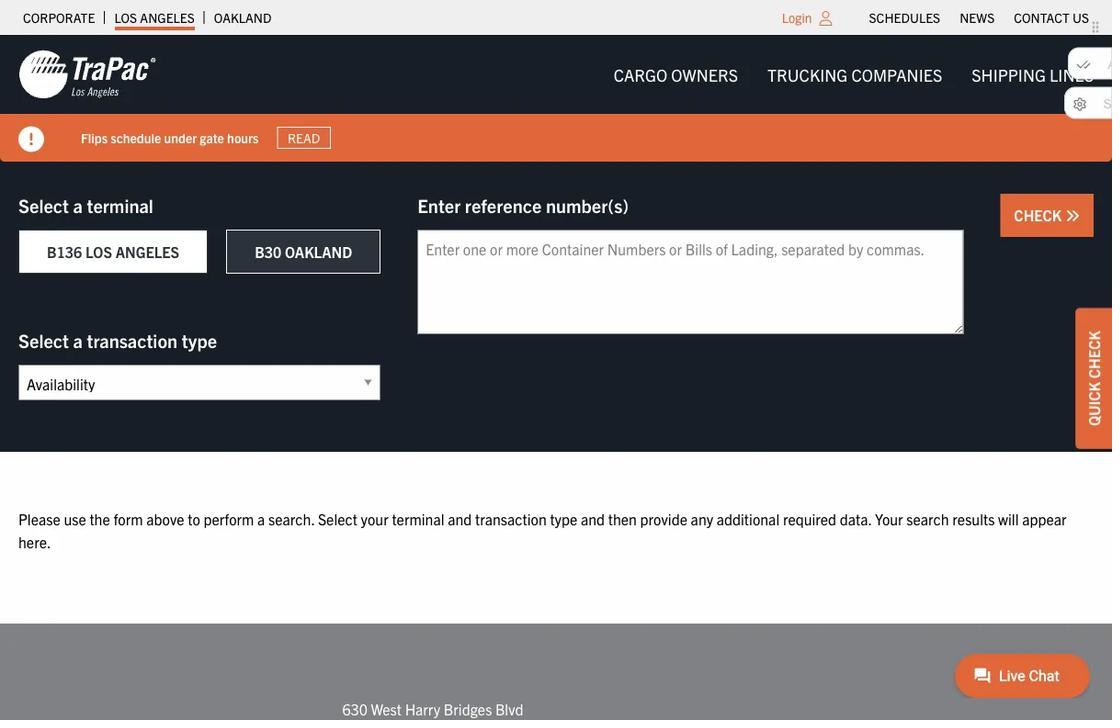 Task type: locate. For each thing, give the bounding box(es) containing it.
schedules
[[870, 9, 941, 26]]

flips
[[81, 129, 108, 146]]

0 vertical spatial menu bar
[[860, 5, 1099, 30]]

1 vertical spatial transaction
[[475, 510, 547, 528]]

cargo owners link
[[599, 56, 753, 93]]

hours
[[227, 129, 259, 146]]

check
[[1015, 206, 1066, 224], [1085, 331, 1104, 379]]

trucking
[[768, 64, 848, 85]]

login
[[782, 9, 813, 26]]

and right your
[[448, 510, 472, 528]]

0 vertical spatial select
[[18, 194, 69, 217]]

read
[[288, 130, 320, 146]]

a up the b136
[[73, 194, 83, 217]]

1 vertical spatial type
[[550, 510, 578, 528]]

a
[[73, 194, 83, 217], [73, 329, 83, 352], [258, 510, 265, 528]]

please
[[18, 510, 60, 528]]

menu bar up shipping
[[860, 5, 1099, 30]]

select left your
[[318, 510, 358, 528]]

read link
[[277, 127, 331, 149]]

solid image
[[1066, 209, 1081, 223]]

1 horizontal spatial transaction
[[475, 510, 547, 528]]

2 and from the left
[[581, 510, 605, 528]]

angeles down select a terminal
[[116, 243, 179, 261]]

menu bar containing schedules
[[860, 5, 1099, 30]]

1 vertical spatial angeles
[[116, 243, 179, 261]]

terminal
[[87, 194, 153, 217], [392, 510, 445, 528]]

select for select a terminal
[[18, 194, 69, 217]]

schedules link
[[870, 5, 941, 30]]

Enter reference number(s) text field
[[418, 230, 964, 335]]

a left search.
[[258, 510, 265, 528]]

to
[[188, 510, 200, 528]]

1 horizontal spatial and
[[581, 510, 605, 528]]

oakland
[[214, 9, 272, 26], [285, 243, 352, 261]]

1 horizontal spatial type
[[550, 510, 578, 528]]

angeles left oakland link
[[140, 9, 195, 26]]

cargo owners
[[614, 64, 738, 85]]

contact us link
[[1015, 5, 1090, 30]]

los right corporate
[[114, 9, 137, 26]]

west
[[371, 700, 402, 719]]

menu bar
[[860, 5, 1099, 30], [599, 56, 1109, 93]]

b30
[[255, 243, 282, 261]]

a inside "please use the form above to perform a search. select your terminal and transaction type and then provide any additional required data. your search results will appear here."
[[258, 510, 265, 528]]

and left the then
[[581, 510, 605, 528]]

light image
[[820, 11, 833, 26]]

los right the b136
[[85, 243, 112, 261]]

1 horizontal spatial oakland
[[285, 243, 352, 261]]

0 horizontal spatial terminal
[[87, 194, 153, 217]]

a down the b136
[[73, 329, 83, 352]]

1 vertical spatial terminal
[[392, 510, 445, 528]]

companies
[[852, 64, 943, 85]]

check button
[[1001, 194, 1094, 237]]

1 vertical spatial oakland
[[285, 243, 352, 261]]

corporate link
[[23, 5, 95, 30]]

terminal right your
[[392, 510, 445, 528]]

angeles
[[140, 9, 195, 26], [116, 243, 179, 261]]

please use the form above to perform a search. select your terminal and transaction type and then provide any additional required data. your search results will appear here.
[[18, 510, 1067, 552]]

1 vertical spatial select
[[18, 329, 69, 352]]

terminal up b136 los angeles
[[87, 194, 153, 217]]

2 vertical spatial select
[[318, 510, 358, 528]]

transaction inside "please use the form above to perform a search. select your terminal and transaction type and then provide any additional required data. your search results will appear here."
[[475, 510, 547, 528]]

1 vertical spatial los
[[85, 243, 112, 261]]

news link
[[960, 5, 995, 30]]

terminal inside "please use the form above to perform a search. select your terminal and transaction type and then provide any additional required data. your search results will appear here."
[[392, 510, 445, 528]]

los angeles image
[[18, 49, 156, 100]]

0 vertical spatial a
[[73, 194, 83, 217]]

search
[[907, 510, 950, 528]]

0 vertical spatial transaction
[[87, 329, 178, 352]]

1 vertical spatial a
[[73, 329, 83, 352]]

1 vertical spatial menu bar
[[599, 56, 1109, 93]]

0 vertical spatial oakland
[[214, 9, 272, 26]]

provide
[[641, 510, 688, 528]]

type inside "please use the form above to perform a search. select your terminal and transaction type and then provide any additional required data. your search results will appear here."
[[550, 510, 578, 528]]

select up the b136
[[18, 194, 69, 217]]

630
[[342, 700, 368, 719]]

oakland right b30
[[285, 243, 352, 261]]

harry
[[405, 700, 441, 719]]

a for terminal
[[73, 194, 83, 217]]

trucking companies link
[[753, 56, 958, 93]]

0 horizontal spatial oakland
[[214, 9, 272, 26]]

0 horizontal spatial los
[[85, 243, 112, 261]]

check inside quick check link
[[1085, 331, 1104, 379]]

0 horizontal spatial type
[[182, 329, 217, 352]]

0 horizontal spatial transaction
[[87, 329, 178, 352]]

type
[[182, 329, 217, 352], [550, 510, 578, 528]]

select a transaction type
[[18, 329, 217, 352]]

0 horizontal spatial and
[[448, 510, 472, 528]]

los
[[114, 9, 137, 26], [85, 243, 112, 261]]

contact
[[1015, 9, 1070, 26]]

select
[[18, 194, 69, 217], [18, 329, 69, 352], [318, 510, 358, 528]]

1 horizontal spatial terminal
[[392, 510, 445, 528]]

1 horizontal spatial check
[[1085, 331, 1104, 379]]

630 west harry bridges blvd
[[342, 700, 524, 719]]

check inside check button
[[1015, 206, 1066, 224]]

1 horizontal spatial los
[[114, 9, 137, 26]]

0 vertical spatial los
[[114, 9, 137, 26]]

0 vertical spatial check
[[1015, 206, 1066, 224]]

login link
[[782, 9, 813, 26]]

banner
[[0, 35, 1113, 162]]

form
[[114, 510, 143, 528]]

select a terminal
[[18, 194, 153, 217]]

0 horizontal spatial check
[[1015, 206, 1066, 224]]

transaction
[[87, 329, 178, 352], [475, 510, 547, 528]]

oakland right los angeles
[[214, 9, 272, 26]]

menu bar down the light icon
[[599, 56, 1109, 93]]

above
[[146, 510, 184, 528]]

gate
[[200, 129, 224, 146]]

1 vertical spatial check
[[1085, 331, 1104, 379]]

select down the b136
[[18, 329, 69, 352]]

2 vertical spatial a
[[258, 510, 265, 528]]

and
[[448, 510, 472, 528], [581, 510, 605, 528]]



Task type: describe. For each thing, give the bounding box(es) containing it.
appear
[[1023, 510, 1067, 528]]

1 and from the left
[[448, 510, 472, 528]]

enter reference number(s)
[[418, 194, 629, 217]]

contact us
[[1015, 9, 1090, 26]]

select inside "please use the form above to perform a search. select your terminal and transaction type and then provide any additional required data. your search results will appear here."
[[318, 510, 358, 528]]

b30 oakland
[[255, 243, 352, 261]]

corporate
[[23, 9, 95, 26]]

shipping lines
[[972, 64, 1094, 85]]

0 vertical spatial terminal
[[87, 194, 153, 217]]

cargo
[[614, 64, 668, 85]]

flips schedule under gate hours
[[81, 129, 259, 146]]

number(s)
[[546, 194, 629, 217]]

0 vertical spatial angeles
[[140, 9, 195, 26]]

perform
[[204, 510, 254, 528]]

data.
[[840, 510, 872, 528]]

here.
[[18, 533, 51, 552]]

630 west harry bridges blvd footer
[[0, 625, 1113, 721]]

0 vertical spatial type
[[182, 329, 217, 352]]

quick check
[[1085, 331, 1104, 427]]

select for select a transaction type
[[18, 329, 69, 352]]

menu bar containing cargo owners
[[599, 56, 1109, 93]]

a for transaction
[[73, 329, 83, 352]]

solid image
[[18, 126, 44, 152]]

required
[[783, 510, 837, 528]]

shipping
[[972, 64, 1046, 85]]

results
[[953, 510, 995, 528]]

news
[[960, 9, 995, 26]]

enter
[[418, 194, 461, 217]]

b136
[[47, 243, 82, 261]]

oakland link
[[214, 5, 272, 30]]

schedule
[[111, 129, 161, 146]]

trucking companies
[[768, 64, 943, 85]]

los angeles link
[[114, 5, 195, 30]]

under
[[164, 129, 197, 146]]

quick check link
[[1076, 308, 1113, 450]]

bridges
[[444, 700, 492, 719]]

reference
[[465, 194, 542, 217]]

los angeles
[[114, 9, 195, 26]]

search.
[[269, 510, 315, 528]]

your
[[876, 510, 904, 528]]

your
[[361, 510, 389, 528]]

banner containing cargo owners
[[0, 35, 1113, 162]]

blvd
[[496, 700, 524, 719]]

owners
[[672, 64, 738, 85]]

b136 los angeles
[[47, 243, 179, 261]]

additional
[[717, 510, 780, 528]]

the
[[90, 510, 110, 528]]

us
[[1073, 9, 1090, 26]]

will
[[999, 510, 1019, 528]]

use
[[64, 510, 86, 528]]

then
[[609, 510, 637, 528]]

lines
[[1050, 64, 1094, 85]]

quick
[[1085, 382, 1104, 427]]

any
[[691, 510, 714, 528]]

shipping lines link
[[958, 56, 1109, 93]]



Task type: vqa. For each thing, say whether or not it's contained in the screenshot.
2nd '-' from the left
no



